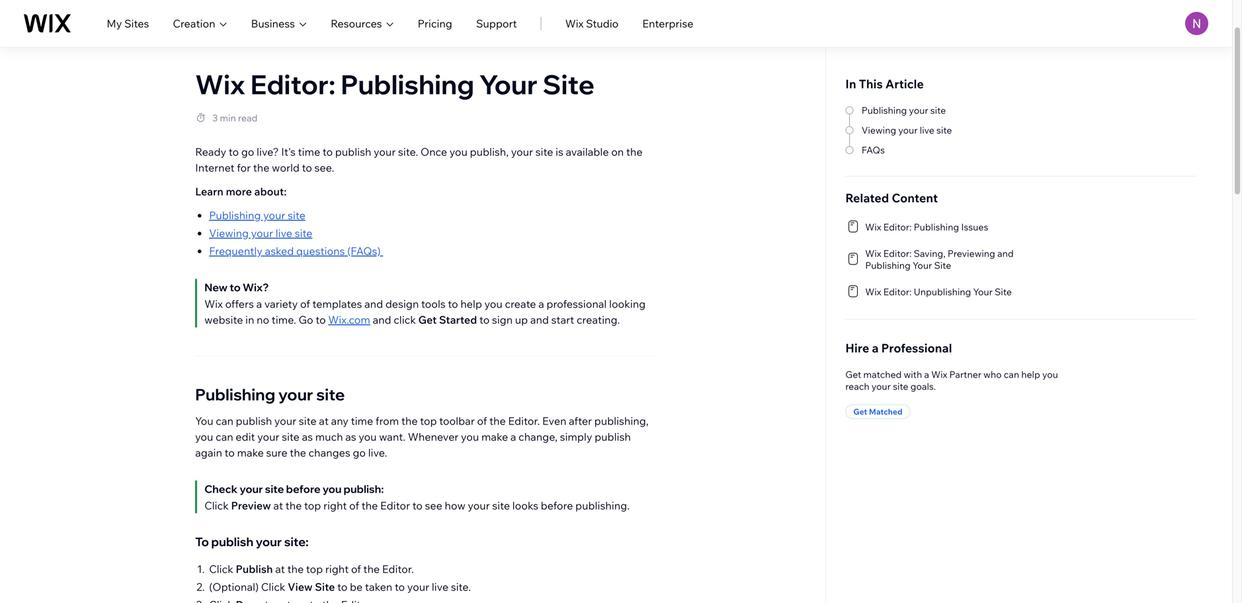 Task type: locate. For each thing, give the bounding box(es) containing it.
publishing your site viewing your live site frequently asked questions (faqs)
[[209, 209, 383, 258]]

of inside "you can publish your site at any time from the top toolbar of the editor. even after publishing, you can edit your site as much as you want. whenever you make a change, simply publish again to make sure the changes go live."
[[477, 415, 487, 428]]

reach
[[846, 381, 870, 392]]

up
[[515, 313, 528, 327]]

previewing
[[948, 248, 996, 259]]

1 vertical spatial wix editor: publishing your site
[[195, 67, 595, 101]]

viewing up faqs
[[862, 124, 897, 136]]

matched
[[864, 369, 902, 380]]

0 vertical spatial before
[[286, 483, 321, 496]]

new to wix?
[[205, 281, 269, 294]]

at
[[319, 415, 329, 428], [273, 499, 283, 512], [275, 563, 285, 576]]

viewing your live site link
[[209, 227, 313, 240]]

to up 'see.'
[[323, 145, 333, 158]]

site inside wix editor: saving, previewing and publishing your site
[[935, 260, 952, 271]]

a left change, in the left bottom of the page
[[511, 430, 516, 444]]

to right taken
[[395, 581, 405, 594]]

help up wix.com and click get started to sign up and start creating.
[[461, 297, 482, 311]]

view
[[288, 581, 313, 594]]

you down the you
[[195, 430, 213, 444]]

time right any
[[351, 415, 373, 428]]

3
[[212, 112, 218, 124]]

pricing link
[[418, 16, 452, 31]]

editor: left pricing at the top of the page
[[386, 16, 416, 28]]

1 horizontal spatial publishing your site
[[862, 105, 946, 116]]

0 horizontal spatial help
[[461, 297, 482, 311]]

publishing,
[[595, 415, 649, 428]]

2 vertical spatial can
[[216, 430, 233, 444]]

at right preview
[[273, 499, 283, 512]]

top up whenever
[[420, 415, 437, 428]]

to up started
[[448, 297, 458, 311]]

you inside ready to go live? it's time to publish your site. once you publish, your site is available on the internet for the world to see.
[[450, 145, 468, 158]]

click down publish
[[261, 581, 285, 594]]

0 vertical spatial wix editor: publishing your site
[[367, 16, 507, 28]]

viewing
[[862, 124, 897, 136], [209, 227, 249, 240]]

before right looks
[[541, 499, 573, 512]]

click inside the check your site before you publish: click preview at the top right of the editor to see how your site looks before publishing.
[[205, 499, 229, 512]]

0 vertical spatial go
[[241, 145, 254, 158]]

learn more about:
[[195, 185, 287, 198]]

the right on
[[626, 145, 643, 158]]

the right toolbar
[[490, 415, 506, 428]]

of inside click publish at the top right of the editor. (optional) click view site to be taken to your live site.
[[351, 563, 361, 576]]

of down publish: on the bottom left of page
[[349, 499, 359, 512]]

1 horizontal spatial time
[[351, 415, 373, 428]]

0 horizontal spatial as
[[302, 430, 313, 444]]

can right the you
[[216, 415, 234, 428]]

you right once
[[450, 145, 468, 158]]

editor.
[[508, 415, 540, 428], [382, 563, 414, 576]]

wix inside 'link'
[[274, 16, 290, 28]]

1 horizontal spatial viewing
[[862, 124, 897, 136]]

to left see
[[413, 499, 423, 512]]

1 horizontal spatial editor
[[292, 16, 318, 28]]

editor: down related content in the right of the page
[[884, 221, 912, 233]]

editor: inside wix editor: saving, previewing and publishing your site
[[884, 248, 912, 259]]

my sites link
[[107, 16, 149, 31]]

top inside the check your site before you publish: click preview at the top right of the editor to see how your site looks before publishing.
[[304, 499, 321, 512]]

1 vertical spatial click
[[209, 563, 233, 576]]

saving,
[[914, 248, 946, 259]]

1 vertical spatial help
[[1022, 369, 1041, 380]]

a right hire
[[872, 341, 879, 356]]

0 horizontal spatial editor
[[228, 16, 254, 28]]

my sites
[[107, 17, 149, 30]]

make
[[482, 430, 508, 444], [237, 446, 264, 460]]

0 vertical spatial help
[[461, 297, 482, 311]]

1 vertical spatial go
[[353, 446, 366, 460]]

site down "previewing"
[[995, 286, 1012, 298]]

get matched
[[854, 407, 903, 417]]

faqs
[[862, 144, 885, 156]]

live up asked
[[276, 227, 292, 240]]

your inside click publish at the top right of the editor. (optional) click view site to be taken to your live site.
[[407, 581, 429, 594]]

2 horizontal spatial live
[[920, 124, 935, 136]]

get inside get matched with a wix partner who can help you reach your site goals.
[[846, 369, 862, 380]]

1 vertical spatial top
[[304, 499, 321, 512]]

a up goals.
[[925, 369, 930, 380]]

of up be
[[351, 563, 361, 576]]

business button
[[251, 16, 307, 31]]

publish:
[[344, 483, 384, 496]]

0 vertical spatial time
[[298, 145, 320, 158]]

start
[[552, 313, 574, 327]]

the right "from"
[[402, 415, 418, 428]]

editor inside 'link'
[[292, 16, 318, 28]]

can inside get matched with a wix partner who can help you reach your site goals.
[[1004, 369, 1020, 380]]

live right taken
[[432, 581, 449, 594]]

can left the edit
[[216, 430, 233, 444]]

create
[[505, 297, 536, 311]]

0 horizontal spatial make
[[237, 446, 264, 460]]

0 horizontal spatial site.
[[398, 145, 418, 158]]

preview
[[231, 499, 271, 512]]

publishing
[[418, 16, 465, 28], [341, 67, 474, 101], [862, 105, 907, 116], [209, 209, 261, 222], [914, 221, 960, 233], [866, 260, 911, 271], [195, 385, 275, 405]]

a inside get matched with a wix partner who can help you reach your site goals.
[[925, 369, 930, 380]]

to
[[229, 145, 239, 158], [323, 145, 333, 158], [302, 161, 312, 174], [230, 281, 241, 294], [448, 297, 458, 311], [316, 313, 326, 327], [480, 313, 490, 327], [225, 446, 235, 460], [413, 499, 423, 512], [337, 581, 348, 594], [395, 581, 405, 594]]

to up "offers"
[[230, 281, 241, 294]]

your inside wix editor: saving, previewing and publishing your site
[[913, 260, 933, 271]]

click down the check
[[205, 499, 229, 512]]

publish down publishing,
[[595, 430, 631, 444]]

click up (optional)
[[209, 563, 233, 576]]

see.
[[315, 161, 334, 174]]

1 vertical spatial viewing
[[209, 227, 249, 240]]

at inside the check your site before you publish: click preview at the top right of the editor to see how your site looks before publishing.
[[273, 499, 283, 512]]

top up view
[[306, 563, 323, 576]]

the up taken
[[364, 563, 380, 576]]

wix editor: publishing issues link
[[846, 219, 1042, 235]]

wix?
[[243, 281, 269, 294]]

top
[[420, 415, 437, 428], [304, 499, 321, 512], [306, 563, 323, 576]]

0 horizontal spatial editor.
[[382, 563, 414, 576]]

click
[[205, 499, 229, 512], [209, 563, 233, 576], [261, 581, 285, 594]]

article
[[886, 76, 924, 91]]

0 horizontal spatial live
[[276, 227, 292, 240]]

viewing up frequently
[[209, 227, 249, 240]]

2 horizontal spatial editor
[[380, 499, 410, 512]]

ready to go live? it's time to publish your site. once you publish, your site is available on the internet for the world to see.
[[195, 145, 643, 174]]

wix editor: publishing your site
[[367, 16, 507, 28], [195, 67, 595, 101]]

1 vertical spatial publishing your site
[[195, 385, 345, 405]]

you down toolbar
[[461, 430, 479, 444]]

a right create
[[539, 297, 544, 311]]

in
[[846, 76, 857, 91]]

before down changes
[[286, 483, 321, 496]]

using
[[166, 16, 191, 28]]

site down "saving,"
[[935, 260, 952, 271]]

time right it's
[[298, 145, 320, 158]]

more
[[226, 185, 252, 198]]

creation
[[173, 17, 215, 30]]

after
[[569, 415, 592, 428]]

you
[[195, 415, 214, 428]]

1 vertical spatial before
[[541, 499, 573, 512]]

publishing your site up viewing your live site
[[862, 105, 946, 116]]

0 horizontal spatial publishing your site
[[195, 385, 345, 405]]

any
[[331, 415, 349, 428]]

0 vertical spatial at
[[319, 415, 329, 428]]

editor: left unpublishing
[[884, 286, 912, 298]]

changes
[[309, 446, 351, 460]]

2 vertical spatial live
[[432, 581, 449, 594]]

1 horizontal spatial site.
[[451, 581, 471, 594]]

get down reach
[[854, 407, 868, 417]]

live down the article
[[920, 124, 935, 136]]

at right publish
[[275, 563, 285, 576]]

help right the who
[[1022, 369, 1041, 380]]

learn
[[195, 185, 224, 198]]

editor. inside "you can publish your site at any time from the top toolbar of the editor. even after publishing, you can edit your site as much as you want. whenever you make a change, simply publish again to make sure the changes go live."
[[508, 415, 540, 428]]

click publish at the top right of the editor. (optional) click view site to be taken to your live site.
[[209, 563, 471, 594]]

the down publish: on the bottom left of page
[[362, 499, 378, 512]]

get up reach
[[846, 369, 862, 380]]

wix.com link
[[328, 313, 370, 327]]

1 vertical spatial get
[[846, 369, 862, 380]]

content
[[892, 191, 938, 205]]

your down "saving,"
[[913, 260, 933, 271]]

and right "previewing"
[[998, 248, 1014, 259]]

time inside "you can publish your site at any time from the top toolbar of the editor. even after publishing, you can edit your site as much as you want. whenever you make a change, simply publish again to make sure the changes go live."
[[351, 415, 373, 428]]

to left be
[[337, 581, 348, 594]]

editor: left "saving,"
[[884, 248, 912, 259]]

1 horizontal spatial live
[[432, 581, 449, 594]]

asked
[[265, 244, 294, 258]]

1 horizontal spatial help
[[1022, 369, 1041, 380]]

to inside the check your site before you publish: click preview at the top right of the editor to see how your site looks before publishing.
[[413, 499, 423, 512]]

creating your site
[[70, 16, 146, 28]]

you inside wix offers a variety of templates and design tools to help you create a professional looking website in no time. go to
[[485, 297, 503, 311]]

in this article
[[846, 76, 924, 91]]

you inside get matched with a wix partner who can help you reach your site goals.
[[1043, 369, 1059, 380]]

change,
[[519, 430, 558, 444]]

site. inside ready to go live? it's time to publish your site. once you publish, your site is available on the internet for the world to see.
[[398, 145, 418, 158]]

1 horizontal spatial as
[[345, 430, 356, 444]]

0 horizontal spatial time
[[298, 145, 320, 158]]

0 vertical spatial can
[[1004, 369, 1020, 380]]

and left design
[[365, 297, 383, 311]]

top up site:
[[304, 499, 321, 512]]

started
[[439, 313, 477, 327]]

hire
[[846, 341, 870, 356]]

to inside "you can publish your site at any time from the top toolbar of the editor. even after publishing, you can edit your site as much as you want. whenever you make a change, simply publish again to make sure the changes go live."
[[225, 446, 235, 460]]

at inside click publish at the top right of the editor. (optional) click view site to be taken to your live site.
[[275, 563, 285, 576]]

make left change, in the left bottom of the page
[[482, 430, 508, 444]]

as down any
[[345, 430, 356, 444]]

it's
[[281, 145, 296, 158]]

go
[[241, 145, 254, 158], [353, 446, 366, 460]]

of right toolbar
[[477, 415, 487, 428]]

1 horizontal spatial go
[[353, 446, 366, 460]]

publishing your site
[[862, 105, 946, 116], [195, 385, 345, 405]]

publish inside ready to go live? it's time to publish your site. once you publish, your site is available on the internet for the world to see.
[[335, 145, 371, 158]]

0 vertical spatial right
[[324, 499, 347, 512]]

as left much
[[302, 430, 313, 444]]

to right again
[[225, 446, 235, 460]]

again
[[195, 446, 222, 460]]

toolbar
[[439, 415, 475, 428]]

you can publish your site at any time from the top toolbar of the editor. even after publishing, you can edit your site as much as you want. whenever you make a change, simply publish again to make sure the changes go live.
[[195, 415, 649, 460]]

a
[[256, 297, 262, 311], [539, 297, 544, 311], [872, 341, 879, 356], [925, 369, 930, 380], [511, 430, 516, 444]]

make down the edit
[[237, 446, 264, 460]]

partner
[[950, 369, 982, 380]]

wix inside get matched with a wix partner who can help you reach your site goals.
[[932, 369, 948, 380]]

0 horizontal spatial go
[[241, 145, 254, 158]]

your
[[467, 16, 487, 28], [480, 67, 538, 101], [913, 260, 933, 271], [974, 286, 993, 298]]

1 vertical spatial time
[[351, 415, 373, 428]]

0 horizontal spatial viewing
[[209, 227, 249, 240]]

wix inside wix offers a variety of templates and design tools to help you create a professional looking website in no time. go to
[[205, 297, 223, 311]]

editor. up change, in the left bottom of the page
[[508, 415, 540, 428]]

2 vertical spatial get
[[854, 407, 868, 417]]

0 horizontal spatial before
[[286, 483, 321, 496]]

publishing your site up the edit
[[195, 385, 345, 405]]

editor. up taken
[[382, 563, 414, 576]]

time inside ready to go live? it's time to publish your site. once you publish, your site is available on the internet for the world to see.
[[298, 145, 320, 158]]

creating.
[[577, 313, 620, 327]]

your right the pricing link at the left
[[467, 16, 487, 28]]

wix studio link
[[565, 16, 619, 31]]

to right go
[[316, 313, 326, 327]]

sites
[[124, 17, 149, 30]]

0 vertical spatial get
[[418, 313, 437, 327]]

at left any
[[319, 415, 329, 428]]

whenever
[[408, 430, 459, 444]]

and inside wix offers a variety of templates and design tools to help you create a professional looking website in no time. go to
[[365, 297, 383, 311]]

publish right it's
[[335, 145, 371, 158]]

get down tools
[[418, 313, 437, 327]]

1 vertical spatial live
[[276, 227, 292, 240]]

0 vertical spatial viewing
[[862, 124, 897, 136]]

sure
[[266, 446, 288, 460]]

can right the who
[[1004, 369, 1020, 380]]

get for get matched
[[854, 407, 868, 417]]

ready
[[195, 145, 226, 158]]

2 vertical spatial at
[[275, 563, 285, 576]]

you left publish: on the bottom left of page
[[323, 483, 342, 496]]

with
[[904, 369, 923, 380]]

be
[[350, 581, 363, 594]]

0 vertical spatial click
[[205, 499, 229, 512]]

site inside get matched with a wix partner who can help you reach your site goals.
[[893, 381, 909, 392]]

editor: for "wix editor: unpublishing your site" link
[[884, 286, 912, 298]]

get matched link
[[846, 405, 911, 419]]

editor left basics
[[292, 16, 318, 28]]

right
[[324, 499, 347, 512], [325, 563, 349, 576]]

go left live.
[[353, 446, 366, 460]]

1 vertical spatial at
[[273, 499, 283, 512]]

click
[[394, 313, 416, 327]]

1 horizontal spatial before
[[541, 499, 573, 512]]

1 vertical spatial site.
[[451, 581, 471, 594]]

go up for
[[241, 145, 254, 158]]

0 vertical spatial publishing your site
[[862, 105, 946, 116]]

the up view
[[287, 563, 304, 576]]

help
[[461, 297, 482, 311], [1022, 369, 1041, 380]]

of up go
[[300, 297, 310, 311]]

0 vertical spatial top
[[420, 415, 437, 428]]

top inside "you can publish your site at any time from the top toolbar of the editor. even after publishing, you can edit your site as much as you want. whenever you make a change, simply publish again to make sure the changes go live."
[[420, 415, 437, 428]]

available
[[566, 145, 609, 158]]

1 vertical spatial editor.
[[382, 563, 414, 576]]

wix inside wix editor: saving, previewing and publishing your site
[[866, 248, 882, 259]]

1 horizontal spatial make
[[482, 430, 508, 444]]

to
[[195, 535, 209, 550]]

you up sign
[[485, 297, 503, 311]]

editor down publish: on the bottom left of page
[[380, 499, 410, 512]]

resources
[[331, 17, 382, 30]]

0 vertical spatial editor.
[[508, 415, 540, 428]]

editor right creation dropdown button
[[228, 16, 254, 28]]

site right view
[[315, 581, 335, 594]]

publish
[[335, 145, 371, 158], [236, 415, 272, 428], [595, 430, 631, 444], [211, 535, 254, 550]]

0 vertical spatial site.
[[398, 145, 418, 158]]

1 vertical spatial right
[[325, 563, 349, 576]]

you right the who
[[1043, 369, 1059, 380]]

top for toolbar
[[420, 415, 437, 428]]

basics
[[320, 16, 347, 28]]

1 horizontal spatial editor.
[[508, 415, 540, 428]]

2 vertical spatial top
[[306, 563, 323, 576]]



Task type: vqa. For each thing, say whether or not it's contained in the screenshot.
first Request: from the bottom of the page
no



Task type: describe. For each thing, give the bounding box(es) containing it.
is
[[556, 145, 564, 158]]

0 vertical spatial make
[[482, 430, 508, 444]]

site inside click publish at the top right of the editor. (optional) click view site to be taken to your live site.
[[315, 581, 335, 594]]

support link
[[476, 16, 517, 31]]

see
[[425, 499, 443, 512]]

publish up the edit
[[236, 415, 272, 428]]

get for get matched with a wix partner who can help you reach your site goals.
[[846, 369, 862, 380]]

site down the wix studio link
[[543, 67, 595, 101]]

publishing inside wix editor: saving, previewing and publishing your site
[[866, 260, 911, 271]]

and right up
[[531, 313, 549, 327]]

min
[[220, 112, 236, 124]]

matched
[[869, 407, 903, 417]]

live?
[[257, 145, 279, 158]]

a up no at left bottom
[[256, 297, 262, 311]]

live.
[[368, 446, 387, 460]]

go inside ready to go live? it's time to publish your site. once you publish, your site is available on the internet for the world to see.
[[241, 145, 254, 158]]

live inside click publish at the top right of the editor. (optional) click view site to be taken to your live site.
[[432, 581, 449, 594]]

taken
[[365, 581, 393, 594]]

wix editor basics
[[274, 16, 347, 28]]

of inside wix offers a variety of templates and design tools to help you create a professional looking website in no time. go to
[[300, 297, 310, 311]]

related content
[[846, 191, 938, 205]]

wix editor basics link
[[270, 14, 351, 30]]

0 vertical spatial live
[[920, 124, 935, 136]]

publish
[[236, 563, 273, 576]]

2 as from the left
[[345, 430, 356, 444]]

editor: up "read"
[[251, 67, 336, 101]]

issues
[[962, 221, 989, 233]]

frequently asked questions (faqs) link
[[209, 244, 383, 258]]

viewing inside publishing your site viewing your live site frequently asked questions (faqs)
[[209, 227, 249, 240]]

new
[[205, 281, 228, 294]]

editor: for wix editor: publishing issues link
[[884, 221, 912, 233]]

creating your site link
[[66, 14, 150, 30]]

top for right
[[304, 499, 321, 512]]

1 vertical spatial can
[[216, 415, 234, 428]]

frequently
[[209, 244, 263, 258]]

offers
[[225, 297, 254, 311]]

of inside the check your site before you publish: click preview at the top right of the editor to see how your site looks before publishing.
[[349, 499, 359, 512]]

publishing inside publishing your site viewing your live site frequently asked questions (faqs)
[[209, 209, 261, 222]]

your inside get matched with a wix partner who can help you reach your site goals.
[[872, 381, 891, 392]]

to up for
[[229, 145, 239, 158]]

publish,
[[470, 145, 509, 158]]

editor. inside click publish at the top right of the editor. (optional) click view site to be taken to your live site.
[[382, 563, 414, 576]]

site inside ready to go live? it's time to publish your site. once you publish, your site is available on the internet for the world to see.
[[536, 145, 553, 158]]

this
[[859, 76, 883, 91]]

at inside "you can publish your site at any time from the top toolbar of the editor. even after publishing, you can edit your site as much as you want. whenever you make a change, simply publish again to make sure the changes go live."
[[319, 415, 329, 428]]

creating
[[70, 16, 107, 28]]

to publish your site:
[[195, 535, 309, 550]]

for
[[237, 161, 251, 174]]

live inside publishing your site viewing your live site frequently asked questions (faqs)
[[276, 227, 292, 240]]

time.
[[272, 313, 296, 327]]

(optional)
[[209, 581, 259, 594]]

unpublishing
[[914, 286, 972, 298]]

from
[[376, 415, 399, 428]]

goals.
[[911, 381, 936, 392]]

editor inside the check your site before you publish: click preview at the top right of the editor to see how your site looks before publishing.
[[380, 499, 410, 512]]

site right the pricing link at the left
[[489, 16, 507, 28]]

right inside click publish at the top right of the editor. (optional) click view site to be taken to your live site.
[[325, 563, 349, 576]]

wix editor: saving, previewing and publishing your site
[[866, 248, 1014, 271]]

how
[[445, 499, 466, 512]]

you inside the check your site before you publish: click preview at the top right of the editor to see how your site looks before publishing.
[[323, 483, 342, 496]]

editor: for wix editor: saving, previewing and publishing your site link
[[884, 248, 912, 259]]

2 vertical spatial click
[[261, 581, 285, 594]]

pricing
[[418, 17, 452, 30]]

the down the live?
[[253, 161, 270, 174]]

no
[[257, 313, 269, 327]]

go inside "you can publish your site at any time from the top toolbar of the editor. even after publishing, you can edit your site as much as you want. whenever you make a change, simply publish again to make sure the changes go live."
[[353, 446, 366, 460]]

wix editor: publishing issues
[[866, 221, 989, 233]]

profile image image
[[1186, 12, 1209, 35]]

1 vertical spatial make
[[237, 446, 264, 460]]

home link
[[20, 14, 54, 30]]

(faqs)
[[347, 244, 381, 258]]

business
[[251, 17, 295, 30]]

a inside "you can publish your site at any time from the top toolbar of the editor. even after publishing, you can edit your site as much as you want. whenever you make a change, simply publish again to make sure the changes go live."
[[511, 430, 516, 444]]

once
[[421, 145, 447, 158]]

using the wix editor link
[[162, 14, 258, 30]]

go
[[299, 313, 313, 327]]

who
[[984, 369, 1002, 380]]

resources button
[[331, 16, 394, 31]]

wix editor: unpublishing your site
[[866, 286, 1012, 298]]

to left 'see.'
[[302, 161, 312, 174]]

wix offers a variety of templates and design tools to help you create a professional looking website in no time. go to
[[205, 297, 646, 327]]

the right sure
[[290, 446, 306, 460]]

to left sign
[[480, 313, 490, 327]]

your down "previewing"
[[974, 286, 993, 298]]

hire a professional
[[846, 341, 952, 356]]

the up site:
[[286, 499, 302, 512]]

your down support link
[[480, 67, 538, 101]]

and inside wix editor: saving, previewing and publishing your site
[[998, 248, 1014, 259]]

studio
[[586, 17, 619, 30]]

top inside click publish at the top right of the editor. (optional) click view site to be taken to your live site.
[[306, 563, 323, 576]]

you up live.
[[359, 430, 377, 444]]

and left click at left bottom
[[373, 313, 391, 327]]

check your site before you publish: click preview at the top right of the editor to see how your site looks before publishing.
[[205, 483, 632, 512]]

right inside the check your site before you publish: click preview at the top right of the editor to see how your site looks before publishing.
[[324, 499, 347, 512]]

professional
[[882, 341, 952, 356]]

sign
[[492, 313, 513, 327]]

looking
[[609, 297, 646, 311]]

3 min read
[[212, 112, 258, 124]]

check
[[205, 483, 238, 496]]

the right using
[[193, 16, 207, 28]]

publishing.
[[576, 499, 630, 512]]

1 as from the left
[[302, 430, 313, 444]]

site. inside click publish at the top right of the editor. (optional) click view site to be taken to your live site.
[[451, 581, 471, 594]]

templates
[[313, 297, 362, 311]]

viewing your live site
[[862, 124, 952, 136]]

help inside wix offers a variety of templates and design tools to help you create a professional looking website in no time. go to
[[461, 297, 482, 311]]

internet
[[195, 161, 235, 174]]

publish right to
[[211, 535, 254, 550]]

wix.com
[[328, 313, 370, 327]]

questions
[[296, 244, 345, 258]]

looks
[[513, 499, 539, 512]]

support
[[476, 17, 517, 30]]

related
[[846, 191, 889, 205]]

much
[[315, 430, 343, 444]]

read
[[238, 112, 258, 124]]

my
[[107, 17, 122, 30]]

edit
[[236, 430, 255, 444]]

help inside get matched with a wix partner who can help you reach your site goals.
[[1022, 369, 1041, 380]]

on
[[612, 145, 624, 158]]

publishing your site link
[[209, 209, 306, 222]]

wix editor: saving, previewing and publishing your site link
[[846, 246, 1042, 272]]



